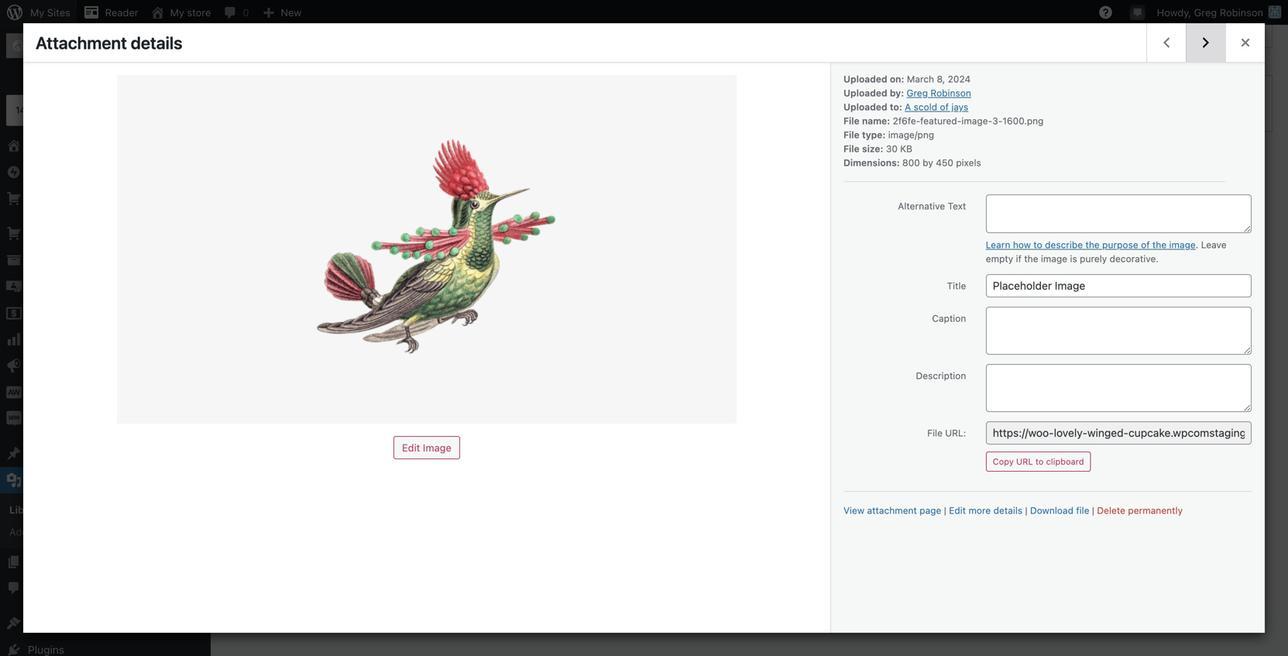 Task type: describe. For each thing, give the bounding box(es) containing it.
copy url to clipboard button
[[986, 452, 1092, 472]]

dimensions:
[[844, 157, 900, 168]]

1 horizontal spatial details
[[994, 505, 1023, 516]]

left
[[51, 105, 66, 116]]

title
[[948, 281, 967, 291]]

2f6fe-
[[893, 115, 921, 126]]

file left name:
[[844, 115, 860, 126]]

media inside add new media file link
[[54, 526, 83, 538]]

cupcake.wpcomstaging.com
[[125, 50, 249, 61]]

14
[[16, 105, 26, 116]]

lovely-
[[60, 50, 89, 61]]

1 | from the left
[[945, 505, 947, 516]]

main menu navigation
[[0, 25, 249, 656]]

url
[[1017, 457, 1034, 467]]

media
[[758, 291, 787, 302]]

file left size:
[[844, 143, 860, 154]]

alternative
[[898, 201, 946, 212]]

view attachment page link
[[844, 505, 942, 516]]

1 horizontal spatial library
[[279, 40, 333, 61]]

delete permanently button
[[1098, 505, 1184, 516]]

image-
[[962, 115, 993, 126]]

2 placeholder image checkbox from the left
[[461, 148, 577, 264]]

size:
[[863, 143, 884, 154]]

1 placeholder image checkbox from the left
[[808, 148, 924, 264]]

march
[[907, 74, 935, 84]]

add new media file link
[[0, 521, 211, 543]]

Caption text field
[[986, 307, 1252, 355]]

14 days left in trial
[[16, 105, 96, 116]]

2 placeholder image checkbox from the left
[[924, 148, 1040, 264]]

robinson inside uploaded on: march 8, 2024 uploaded by: greg robinson uploaded to: a scold of jays file name: 2f6fe-featured-image-3-1600.png file type: image/png file size: 30 kb dimensions: 800 by 450 pixels
[[931, 88, 972, 98]]

woo-
[[37, 50, 60, 61]]

1 vertical spatial of
[[1142, 239, 1151, 250]]

3-
[[993, 115, 1003, 126]]

1 7 from the left
[[729, 291, 735, 302]]

2 | from the left
[[1026, 505, 1028, 516]]

if
[[1017, 253, 1022, 264]]

uploaded on: march 8, 2024 uploaded by: greg robinson uploaded to: a scold of jays file name: 2f6fe-featured-image-3-1600.png file type: image/png file size: 30 kb dimensions: 800 by 450 pixels
[[844, 74, 1044, 168]]

robinson inside "toolbar" navigation
[[1220, 7, 1264, 18]]

items
[[789, 291, 815, 302]]

1 horizontal spatial media
[[228, 40, 275, 61]]

in
[[68, 105, 76, 116]]

a scold of jays link
[[905, 102, 969, 112]]

greg inside uploaded on: march 8, 2024 uploaded by: greg robinson uploaded to: a scold of jays file name: 2f6fe-featured-image-3-1600.png file type: image/png file size: 30 kb dimensions: 800 by 450 pixels
[[907, 88, 929, 98]]

my store link
[[145, 0, 217, 25]]

2 horizontal spatial the
[[1153, 239, 1167, 250]]

by
[[923, 157, 934, 168]]

5 placeholder image image from the left
[[930, 155, 1034, 258]]

download file link
[[1031, 505, 1090, 516]]

2 uploaded from the top
[[844, 88, 888, 98]]

learn how to describe the purpose of the image link
[[986, 239, 1196, 250]]

greg inside "toolbar" navigation
[[1195, 7, 1218, 18]]

new link
[[255, 0, 308, 25]]

decorative.
[[1110, 253, 1159, 264]]

by:
[[890, 88, 905, 98]]

howdy, greg robinson
[[1158, 7, 1264, 18]]

reader
[[105, 7, 138, 18]]

file url:
[[928, 428, 967, 439]]

learn how to describe the purpose of the image
[[986, 239, 1196, 250]]

image inside . leave empty if the image is purely decorative.
[[1042, 253, 1068, 264]]

2024
[[948, 74, 971, 84]]

clipboard
[[1047, 457, 1085, 467]]

add new media file
[[9, 526, 102, 538]]

media library
[[228, 40, 333, 61]]

file
[[1077, 505, 1090, 516]]

view attachment page | edit more details | download file | delete permanently
[[844, 505, 1184, 516]]

download
[[1031, 505, 1074, 516]]

1 vertical spatial edit
[[950, 505, 967, 516]]

my store
[[170, 7, 211, 18]]

new inside main menu navigation
[[31, 526, 52, 538]]

kb
[[901, 143, 913, 154]]

copy
[[993, 457, 1014, 467]]

File URL: text field
[[986, 422, 1252, 445]]

alternative text
[[898, 201, 967, 212]]

edit inside button
[[402, 442, 420, 454]]

edit more details link
[[950, 505, 1023, 516]]

1 uploaded from the top
[[844, 74, 888, 84]]

image
[[423, 442, 452, 454]]

woocommerce-placeholder checkbox
[[229, 148, 345, 264]]

my for my store woo-lovely-winged-cupcake.wpcomstaging.com
[[37, 34, 52, 47]]

14 days left in trial link
[[0, 89, 211, 132]]

to for how
[[1034, 239, 1043, 250]]

new inside "toolbar" navigation
[[281, 7, 302, 18]]

edit image button
[[394, 436, 460, 460]]



Task type: vqa. For each thing, say whether or not it's contained in the screenshot.
instead.
no



Task type: locate. For each thing, give the bounding box(es) containing it.
file
[[844, 115, 860, 126], [844, 129, 860, 140], [844, 143, 860, 154], [928, 428, 943, 439], [86, 526, 102, 538]]

reader link
[[77, 0, 145, 25]]

robinson down 2024
[[931, 88, 972, 98]]

describe
[[1046, 239, 1084, 250]]

to inside button
[[1036, 457, 1044, 467]]

attachment details dialog
[[23, 23, 1266, 633]]

purpose
[[1103, 239, 1139, 250]]

3 placeholder image checkbox from the left
[[693, 148, 808, 264]]

details
[[131, 33, 183, 53], [994, 505, 1023, 516]]

0 vertical spatial library
[[279, 40, 333, 61]]

1 placeholder image image from the left
[[351, 155, 455, 258]]

3 placeholder image image from the left
[[699, 155, 802, 258]]

media down the new link
[[228, 40, 275, 61]]

0 vertical spatial edit
[[402, 442, 420, 454]]

|
[[945, 505, 947, 516], [1026, 505, 1028, 516], [1093, 505, 1095, 516]]

new right add
[[31, 526, 52, 538]]

1 vertical spatial my
[[37, 34, 52, 47]]

1 vertical spatial robinson
[[931, 88, 972, 98]]

Placeholder Image checkbox
[[345, 148, 461, 264], [461, 148, 577, 264], [693, 148, 808, 264]]

the inside . leave empty if the image is purely decorative.
[[1025, 253, 1039, 264]]

of inside uploaded on: march 8, 2024 uploaded by: greg robinson uploaded to: a scold of jays file name: 2f6fe-featured-image-3-1600.png file type: image/png file size: 30 kb dimensions: 800 by 450 pixels
[[940, 102, 949, 112]]

1600.png
[[1003, 115, 1044, 126]]

the
[[1086, 239, 1100, 250], [1153, 239, 1167, 250], [1025, 253, 1039, 264]]

leave
[[1202, 239, 1227, 250]]

greg robinson link
[[907, 88, 972, 98]]

image/png
[[889, 129, 935, 140]]

to for url
[[1036, 457, 1044, 467]]

showing 7 of 7 media items
[[686, 291, 815, 302]]

1 horizontal spatial the
[[1086, 239, 1100, 250]]

name:
[[863, 115, 891, 126]]

3 | from the left
[[1093, 505, 1095, 516]]

image down the describe
[[1042, 253, 1068, 264]]

the up purely
[[1086, 239, 1100, 250]]

new
[[281, 7, 302, 18], [31, 526, 52, 538]]

0 vertical spatial to
[[1034, 239, 1043, 250]]

toolbar navigation
[[77, 0, 1289, 28]]

howdy,
[[1158, 7, 1192, 18]]

uploaded
[[844, 74, 888, 84], [844, 88, 888, 98], [844, 102, 888, 112]]

store for my store
[[187, 7, 211, 18]]

1 horizontal spatial image
[[1170, 239, 1196, 250]]

1 vertical spatial store
[[55, 34, 81, 47]]

of up decorative.
[[1142, 239, 1151, 250]]

learn
[[986, 239, 1011, 250]]

0 horizontal spatial image
[[1042, 253, 1068, 264]]

1 vertical spatial greg
[[907, 88, 929, 98]]

file left type:
[[844, 129, 860, 140]]

store for my store woo-lovely-winged-cupcake.wpcomstaging.com
[[55, 34, 81, 47]]

attachment
[[868, 505, 918, 516]]

copy url to clipboard
[[993, 457, 1085, 467]]

1 vertical spatial new
[[31, 526, 52, 538]]

Placeholder Image checkbox
[[808, 148, 924, 264], [924, 148, 1040, 264]]

0 horizontal spatial edit
[[402, 442, 420, 454]]

is
[[1071, 253, 1078, 264]]

| left the download
[[1026, 505, 1028, 516]]

url:
[[946, 428, 967, 439]]

0 horizontal spatial new
[[31, 526, 52, 538]]

0 vertical spatial details
[[131, 33, 183, 53]]

description
[[916, 370, 967, 381]]

Alternative Text text field
[[986, 195, 1252, 233]]

my up woo-
[[37, 34, 52, 47]]

0 horizontal spatial robinson
[[931, 88, 972, 98]]

2 placeholder image image from the left
[[467, 155, 571, 258]]

details down the my store "link"
[[131, 33, 183, 53]]

0 vertical spatial greg
[[1195, 7, 1218, 18]]

more
[[969, 505, 991, 516]]

2 vertical spatial of
[[737, 291, 747, 302]]

the for leave
[[1025, 253, 1039, 264]]

media down library link
[[54, 526, 83, 538]]

image
[[1170, 239, 1196, 250], [1042, 253, 1068, 264]]

2 horizontal spatial of
[[1142, 239, 1151, 250]]

30
[[886, 143, 898, 154]]

woocommerce placeholder image
[[236, 155, 339, 258]]

0 horizontal spatial store
[[55, 34, 81, 47]]

permanently
[[1129, 505, 1184, 516]]

days
[[28, 105, 49, 116]]

1 horizontal spatial my
[[170, 7, 184, 18]]

edit left image
[[402, 442, 420, 454]]

1 vertical spatial image
[[1042, 253, 1068, 264]]

library up add
[[9, 504, 44, 516]]

0 horizontal spatial |
[[945, 505, 947, 516]]

1 horizontal spatial store
[[187, 7, 211, 18]]

Description text field
[[986, 364, 1252, 412]]

to right "how"
[[1034, 239, 1043, 250]]

3 uploaded from the top
[[844, 102, 888, 112]]

view
[[844, 505, 865, 516]]

of left media
[[737, 291, 747, 302]]

2 vertical spatial uploaded
[[844, 102, 888, 112]]

file inside main menu navigation
[[86, 526, 102, 538]]

| right page
[[945, 505, 947, 516]]

0 horizontal spatial media
[[54, 526, 83, 538]]

1 horizontal spatial new
[[281, 7, 302, 18]]

edit image
[[402, 442, 452, 454]]

1 vertical spatial library
[[9, 504, 44, 516]]

| right file on the right of page
[[1093, 505, 1095, 516]]

featured-
[[921, 115, 962, 126]]

1 vertical spatial uploaded
[[844, 88, 888, 98]]

the for how
[[1086, 239, 1100, 250]]

edit left "more"
[[950, 505, 967, 516]]

caption
[[933, 313, 967, 324]]

a
[[905, 102, 912, 112]]

greg
[[1195, 7, 1218, 18], [907, 88, 929, 98]]

0 vertical spatial my
[[170, 7, 184, 18]]

my
[[170, 7, 184, 18], [37, 34, 52, 47]]

library down the new link
[[279, 40, 333, 61]]

1 horizontal spatial of
[[940, 102, 949, 112]]

1 vertical spatial details
[[994, 505, 1023, 516]]

of
[[940, 102, 949, 112], [1142, 239, 1151, 250], [737, 291, 747, 302]]

library link
[[0, 499, 211, 521]]

Search search field
[[1048, 84, 1265, 123]]

the up decorative.
[[1153, 239, 1167, 250]]

robinson right howdy,
[[1220, 7, 1264, 18]]

to:
[[890, 102, 903, 112]]

1 horizontal spatial edit
[[950, 505, 967, 516]]

jays
[[952, 102, 969, 112]]

file left url:
[[928, 428, 943, 439]]

on:
[[890, 74, 905, 84]]

library
[[279, 40, 333, 61], [9, 504, 44, 516]]

of up featured-
[[940, 102, 949, 112]]

7 left media
[[750, 291, 755, 302]]

1 horizontal spatial 7
[[750, 291, 755, 302]]

greg down the march
[[907, 88, 929, 98]]

450
[[936, 157, 954, 168]]

my for my store
[[170, 7, 184, 18]]

0 vertical spatial new
[[281, 7, 302, 18]]

4 placeholder image image from the left
[[815, 155, 918, 258]]

0 vertical spatial of
[[940, 102, 949, 112]]

greg right howdy,
[[1195, 7, 1218, 18]]

library inside library link
[[9, 504, 44, 516]]

placeholder image image
[[351, 155, 455, 258], [467, 155, 571, 258], [699, 155, 802, 258], [815, 155, 918, 258], [930, 155, 1034, 258]]

image left "leave"
[[1170, 239, 1196, 250]]

scold
[[914, 102, 938, 112]]

winged-
[[89, 50, 125, 61]]

new up media library
[[281, 7, 302, 18]]

my store woo-lovely-winged-cupcake.wpcomstaging.com
[[37, 34, 249, 61]]

store inside my store woo-lovely-winged-cupcake.wpcomstaging.com
[[55, 34, 81, 47]]

text
[[948, 201, 967, 212]]

7 right showing
[[729, 291, 735, 302]]

2 horizontal spatial |
[[1093, 505, 1095, 516]]

my inside "link"
[[170, 7, 184, 18]]

purely
[[1080, 253, 1108, 264]]

to right url
[[1036, 457, 1044, 467]]

showing
[[686, 291, 726, 302]]

1 vertical spatial media
[[54, 526, 83, 538]]

my up cupcake.wpcomstaging.com
[[170, 7, 184, 18]]

edit
[[402, 442, 420, 454], [950, 505, 967, 516]]

1 horizontal spatial |
[[1026, 505, 1028, 516]]

0 horizontal spatial 7
[[729, 291, 735, 302]]

delete
[[1098, 505, 1126, 516]]

. leave empty if the image is purely decorative.
[[986, 239, 1227, 264]]

the right if
[[1025, 253, 1039, 264]]

0 vertical spatial image
[[1170, 239, 1196, 250]]

empty
[[986, 253, 1014, 264]]

1 horizontal spatial greg
[[1195, 7, 1218, 18]]

0 horizontal spatial of
[[737, 291, 747, 302]]

file down library link
[[86, 526, 102, 538]]

store inside "link"
[[187, 7, 211, 18]]

1 horizontal spatial robinson
[[1220, 7, 1264, 18]]

0 vertical spatial store
[[187, 7, 211, 18]]

details right "more"
[[994, 505, 1023, 516]]

trial
[[79, 105, 96, 116]]

.
[[1196, 239, 1199, 250]]

0 horizontal spatial greg
[[907, 88, 929, 98]]

0 horizontal spatial library
[[9, 504, 44, 516]]

attachment details
[[36, 33, 183, 53]]

store
[[187, 7, 211, 18], [55, 34, 81, 47]]

to
[[1034, 239, 1043, 250], [1036, 457, 1044, 467]]

how
[[1014, 239, 1032, 250]]

0 horizontal spatial my
[[37, 34, 52, 47]]

0 horizontal spatial the
[[1025, 253, 1039, 264]]

0 vertical spatial robinson
[[1220, 7, 1264, 18]]

my inside my store woo-lovely-winged-cupcake.wpcomstaging.com
[[37, 34, 52, 47]]

1 vertical spatial to
[[1036, 457, 1044, 467]]

2 7 from the left
[[750, 291, 755, 302]]

0 vertical spatial uploaded
[[844, 74, 888, 84]]

800
[[903, 157, 921, 168]]

store up cupcake.wpcomstaging.com
[[187, 7, 211, 18]]

robinson
[[1220, 7, 1264, 18], [931, 88, 972, 98]]

8,
[[937, 74, 946, 84]]

0 horizontal spatial details
[[131, 33, 183, 53]]

store up lovely-
[[55, 34, 81, 47]]

0 vertical spatial media
[[228, 40, 275, 61]]

attachment
[[36, 33, 127, 53]]

1 placeholder image checkbox from the left
[[345, 148, 461, 264]]

add
[[9, 526, 28, 538]]

type:
[[863, 129, 886, 140]]

pixels
[[957, 157, 982, 168]]

Title text field
[[986, 274, 1252, 298]]

page
[[920, 505, 942, 516]]



